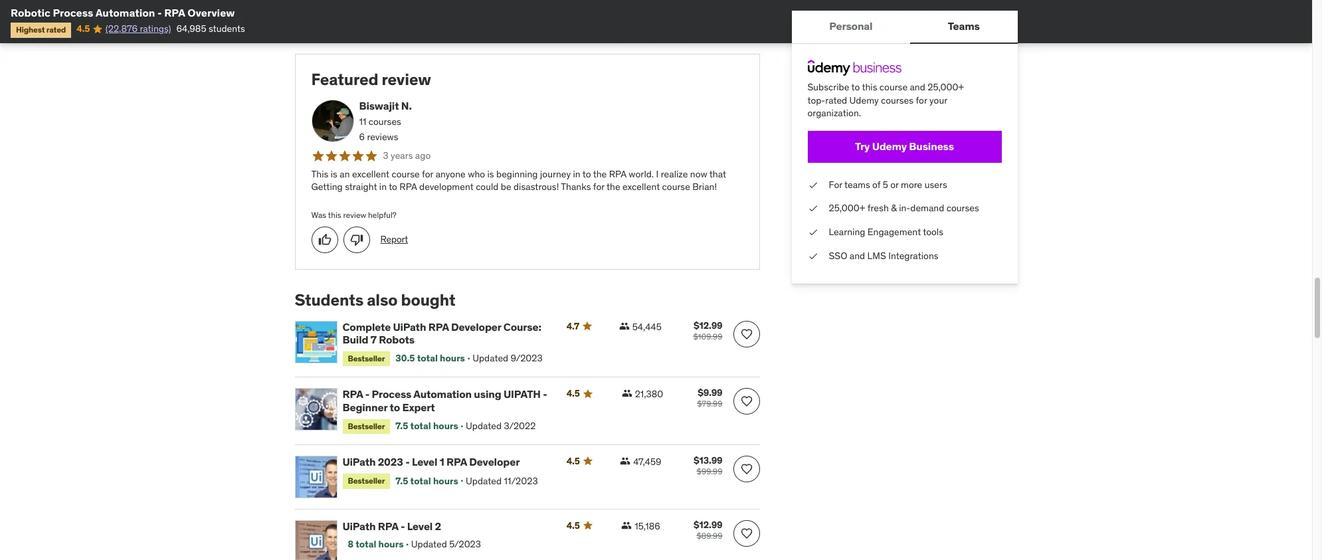 Task type: describe. For each thing, give the bounding box(es) containing it.
0 vertical spatial process
[[53, 6, 93, 19]]

0 horizontal spatial review
[[343, 210, 366, 220]]

xsmall image for complete uipath rpa developer course: build 7 robots
[[619, 321, 630, 331]]

11
[[359, 115, 366, 127]]

11/2023
[[504, 475, 538, 487]]

6
[[359, 131, 365, 143]]

hours down uipath rpa - level 2
[[378, 538, 404, 550]]

was this review helpful?
[[311, 210, 397, 220]]

7.5 total hours for level
[[396, 475, 458, 487]]

this
[[311, 168, 328, 180]]

students
[[209, 23, 245, 35]]

xsmall image for uipath 2023 - level 1 rpa developer
[[620, 456, 631, 467]]

rpa inside rpa - process automation using uipath - beginner to expert
[[343, 388, 363, 401]]

biswajit
[[359, 99, 399, 113]]

64,985
[[176, 23, 206, 35]]

$12.99 $109.99
[[693, 319, 723, 341]]

report button
[[380, 233, 408, 246]]

rpa up 8 total hours
[[378, 520, 398, 533]]

1 vertical spatial developer
[[469, 455, 520, 469]]

sso and lms integrations
[[829, 250, 939, 262]]

0 vertical spatial excellent
[[352, 168, 389, 180]]

8
[[348, 538, 354, 550]]

rated
[[46, 25, 66, 35]]

- left the expert
[[365, 388, 370, 401]]

ratings)
[[140, 23, 171, 35]]

this is an excellent course for anyone who is beginning journey in to the rpa world. i realize now that getting straight in to rpa development could be disastrous! thanks for the excellent course brian!
[[311, 168, 726, 193]]

0 vertical spatial review
[[382, 69, 431, 89]]

updated down 2
[[411, 538, 447, 550]]

rpa - process automation using uipath - beginner to expert link
[[343, 388, 551, 414]]

for
[[829, 179, 843, 191]]

process inside rpa - process automation using uipath - beginner to expert
[[372, 388, 412, 401]]

udemy inside subscribe to this course and 25,000+ top‑rated udemy courses for your organization.
[[850, 94, 879, 106]]

$109.99
[[693, 331, 723, 341]]

0 horizontal spatial 25,000+
[[829, 202, 865, 214]]

try udemy business link
[[808, 131, 1002, 163]]

to inside rpa - process automation using uipath - beginner to expert
[[390, 400, 400, 414]]

0 horizontal spatial in
[[379, 181, 387, 193]]

users
[[925, 179, 947, 191]]

for inside subscribe to this course and 25,000+ top‑rated udemy courses for your organization.
[[916, 94, 927, 106]]

disastrous!
[[514, 181, 559, 193]]

1 horizontal spatial course
[[662, 181, 690, 193]]

updated 9/2023
[[473, 352, 543, 364]]

2 is from the left
[[487, 168, 494, 180]]

2023
[[378, 455, 403, 469]]

lms
[[868, 250, 886, 262]]

subscribe
[[808, 81, 849, 93]]

0 horizontal spatial course
[[392, 168, 420, 180]]

could
[[476, 181, 499, 193]]

getting
[[311, 181, 343, 193]]

robots
[[379, 333, 415, 346]]

updated 11/2023
[[466, 475, 538, 487]]

(22,876
[[105, 23, 138, 35]]

7
[[371, 333, 377, 346]]

5
[[883, 179, 888, 191]]

realize
[[661, 168, 688, 180]]

7.5 total hours for automation
[[396, 420, 458, 432]]

updated for course:
[[473, 352, 508, 364]]

total for rpa
[[417, 352, 438, 364]]

30.5
[[396, 352, 415, 364]]

1 vertical spatial udemy
[[872, 140, 907, 153]]

teams
[[948, 20, 980, 33]]

xsmall image for rpa - process automation using uipath - beginner to expert
[[622, 388, 632, 399]]

udemy business image
[[808, 60, 901, 76]]

rpa - process automation using uipath - beginner to expert
[[343, 388, 547, 414]]

who
[[468, 168, 485, 180]]

now
[[690, 168, 707, 180]]

uipath 2023 - level 1 rpa developer link
[[343, 455, 551, 469]]

$12.99 for complete uipath rpa developer course: build 7 robots
[[694, 319, 723, 331]]

i
[[656, 168, 659, 180]]

rpa up 64,985
[[164, 6, 185, 19]]

your
[[930, 94, 947, 106]]

- inside uipath rpa - level 2 link
[[401, 520, 405, 533]]

developer inside the "complete uipath rpa developer course: build 7 robots"
[[451, 320, 501, 333]]

highest
[[16, 25, 45, 35]]

updated 5/2023
[[411, 538, 481, 550]]

course inside subscribe to this course and 25,000+ top‑rated udemy courses for your organization.
[[880, 81, 908, 93]]

updated 3/2022
[[466, 420, 536, 432]]

helpful?
[[368, 210, 397, 220]]

7.5 for -
[[396, 475, 408, 487]]

xsmall image for for
[[808, 179, 818, 192]]

wishlist image for complete uipath rpa developer course: build 7 robots
[[740, 327, 753, 341]]

uipath for rpa
[[343, 520, 376, 533]]

learning engagement tools
[[829, 226, 944, 238]]

15,186
[[635, 520, 660, 532]]

that
[[710, 168, 726, 180]]

beginning
[[496, 168, 538, 180]]

this inside subscribe to this course and 25,000+ top‑rated udemy courses for your organization.
[[862, 81, 877, 93]]

total for -
[[410, 475, 431, 487]]

to up the thanks
[[583, 168, 591, 180]]

using
[[474, 388, 501, 401]]

n.
[[401, 99, 412, 113]]

1 vertical spatial this
[[328, 210, 341, 220]]

1 horizontal spatial excellent
[[623, 181, 660, 193]]

complete uipath rpa developer course: build 7 robots link
[[343, 320, 551, 346]]

personal button
[[792, 11, 910, 43]]

in-
[[899, 202, 911, 214]]

$99.99
[[697, 467, 723, 476]]

$89.99
[[697, 531, 723, 541]]

complete
[[343, 320, 391, 333]]

build
[[343, 333, 368, 346]]

rpa down 3 years ago
[[400, 181, 417, 193]]

years
[[391, 149, 413, 161]]

mark as helpful image
[[318, 233, 331, 246]]

$13.99
[[694, 455, 723, 467]]

$9.99
[[698, 387, 723, 399]]

3 bestseller from the top
[[348, 476, 385, 486]]

uipath rpa - level 2
[[343, 520, 441, 533]]

uipath for 2023
[[343, 455, 376, 469]]

or
[[891, 179, 899, 191]]

- up ratings)
[[157, 6, 162, 19]]

1 is from the left
[[331, 168, 338, 180]]

3
[[383, 149, 389, 161]]

overview
[[188, 6, 235, 19]]

was
[[311, 210, 326, 220]]

level for 1
[[412, 455, 437, 469]]

0 horizontal spatial automation
[[95, 6, 155, 19]]

64,985 students
[[176, 23, 245, 35]]

total right 8
[[356, 538, 376, 550]]



Task type: vqa. For each thing, say whether or not it's contained in the screenshot.
the certifications,
no



Task type: locate. For each thing, give the bounding box(es) containing it.
of
[[873, 179, 881, 191]]

47,459
[[633, 456, 662, 468]]

7.5 down 2023
[[396, 475, 408, 487]]

4.5 for uipath rpa - level 2
[[567, 520, 580, 532]]

updated up using
[[473, 352, 508, 364]]

7.5 total hours down uipath 2023 - level 1 rpa developer
[[396, 475, 458, 487]]

udemy right try
[[872, 140, 907, 153]]

expert
[[402, 400, 435, 414]]

automation down 30.5 total hours
[[413, 388, 472, 401]]

- right uipath at the bottom of page
[[543, 388, 547, 401]]

1 vertical spatial level
[[407, 520, 433, 533]]

0 vertical spatial udemy
[[850, 94, 879, 106]]

wishlist image right '$109.99'
[[740, 327, 753, 341]]

wishlist image for rpa - process automation using uipath - beginner to expert
[[740, 395, 753, 408]]

hours for developer
[[440, 352, 465, 364]]

1 horizontal spatial is
[[487, 168, 494, 180]]

0 vertical spatial for
[[916, 94, 927, 106]]

2 $12.99 from the top
[[694, 519, 723, 531]]

excellent down world.
[[623, 181, 660, 193]]

uipath up 30.5
[[393, 320, 426, 333]]

total down uipath 2023 - level 1 rpa developer
[[410, 475, 431, 487]]

xsmall image left 54,445
[[619, 321, 630, 331]]

uipath inside the "complete uipath rpa developer course: build 7 robots"
[[393, 320, 426, 333]]

2 vertical spatial for
[[593, 181, 605, 193]]

automation inside rpa - process automation using uipath - beginner to expert
[[413, 388, 472, 401]]

1 horizontal spatial courses
[[881, 94, 914, 106]]

1 vertical spatial excellent
[[623, 181, 660, 193]]

1 vertical spatial course
[[392, 168, 420, 180]]

course
[[880, 81, 908, 93], [392, 168, 420, 180], [662, 181, 690, 193]]

demand
[[911, 202, 944, 214]]

process
[[53, 6, 93, 19], [372, 388, 412, 401]]

wishlist image right $79.99 at the right
[[740, 395, 753, 408]]

25,000+ up your
[[928, 81, 964, 93]]

reviews
[[367, 131, 398, 143]]

&
[[891, 202, 897, 214]]

2 vertical spatial course
[[662, 181, 690, 193]]

2 vertical spatial wishlist image
[[740, 463, 753, 476]]

xsmall image
[[808, 202, 818, 215], [619, 321, 630, 331], [622, 388, 632, 399], [620, 456, 631, 467], [621, 520, 632, 531]]

uipath up 8
[[343, 520, 376, 533]]

1 horizontal spatial process
[[372, 388, 412, 401]]

1 vertical spatial uipath
[[343, 455, 376, 469]]

fresh
[[868, 202, 889, 214]]

teams button
[[910, 11, 1018, 43]]

3 years ago
[[383, 149, 431, 161]]

1 bestseller from the top
[[348, 353, 385, 363]]

to left the expert
[[390, 400, 400, 414]]

0 vertical spatial course
[[880, 81, 908, 93]]

tab list containing personal
[[792, 11, 1018, 44]]

1 vertical spatial review
[[343, 210, 366, 220]]

0 horizontal spatial is
[[331, 168, 338, 180]]

1 horizontal spatial review
[[382, 69, 431, 89]]

rpa down build at left
[[343, 388, 363, 401]]

anyone
[[436, 168, 466, 180]]

0 horizontal spatial process
[[53, 6, 93, 19]]

try udemy business
[[855, 140, 954, 153]]

0 vertical spatial 7.5
[[396, 420, 408, 432]]

bought
[[401, 290, 455, 310]]

1 vertical spatial the
[[607, 181, 620, 193]]

4.5 for rpa - process automation using uipath - beginner to expert
[[567, 388, 580, 400]]

1 vertical spatial courses
[[369, 115, 401, 127]]

0 vertical spatial uipath
[[393, 320, 426, 333]]

1 7.5 from the top
[[396, 420, 408, 432]]

automation up (22,876
[[95, 6, 155, 19]]

review up "mark as unhelpful" image on the top left of the page
[[343, 210, 366, 220]]

25,000+ fresh & in-demand courses
[[829, 202, 979, 214]]

bestseller down 7
[[348, 353, 385, 363]]

$12.99 left wishlist image
[[694, 519, 723, 531]]

this down the udemy business image
[[862, 81, 877, 93]]

hours for level
[[433, 475, 458, 487]]

0 horizontal spatial this
[[328, 210, 341, 220]]

hours down complete uipath rpa developer course: build 7 robots "link"
[[440, 352, 465, 364]]

tools
[[923, 226, 944, 238]]

brian!
[[693, 181, 717, 193]]

xsmall image left 15,186
[[621, 520, 632, 531]]

1 horizontal spatial for
[[593, 181, 605, 193]]

2 vertical spatial courses
[[947, 202, 979, 214]]

2 7.5 total hours from the top
[[396, 475, 458, 487]]

0 vertical spatial courses
[[881, 94, 914, 106]]

is up could
[[487, 168, 494, 180]]

bestseller for robots
[[348, 353, 385, 363]]

4.5 for uipath 2023 - level 1 rpa developer
[[567, 455, 580, 467]]

5/2023
[[449, 538, 481, 550]]

1 vertical spatial bestseller
[[348, 421, 385, 431]]

excellent up straight
[[352, 168, 389, 180]]

rpa
[[164, 6, 185, 19], [609, 168, 627, 180], [400, 181, 417, 193], [428, 320, 449, 333], [343, 388, 363, 401], [447, 455, 467, 469], [378, 520, 398, 533]]

in
[[573, 168, 581, 180], [379, 181, 387, 193]]

0 vertical spatial developer
[[451, 320, 501, 333]]

level left 1
[[412, 455, 437, 469]]

0 vertical spatial $12.99
[[694, 319, 723, 331]]

2 vertical spatial bestseller
[[348, 476, 385, 486]]

courses inside biswajit n. 11 courses 6 reviews
[[369, 115, 401, 127]]

$79.99
[[697, 399, 723, 409]]

courses inside subscribe to this course and 25,000+ top‑rated udemy courses for your organization.
[[881, 94, 914, 106]]

0 horizontal spatial excellent
[[352, 168, 389, 180]]

2
[[435, 520, 441, 533]]

rpa left world.
[[609, 168, 627, 180]]

2 bestseller from the top
[[348, 421, 385, 431]]

3 wishlist image from the top
[[740, 463, 753, 476]]

updated down using
[[466, 420, 502, 432]]

25,000+ up learning
[[829, 202, 865, 214]]

and up the try udemy business
[[910, 81, 926, 93]]

students also bought
[[295, 290, 455, 310]]

$13.99 $99.99
[[694, 455, 723, 476]]

0 horizontal spatial courses
[[369, 115, 401, 127]]

an
[[340, 168, 350, 180]]

0 vertical spatial level
[[412, 455, 437, 469]]

xsmall image left learning
[[808, 226, 818, 239]]

1 vertical spatial automation
[[413, 388, 472, 401]]

7.5 total hours down the expert
[[396, 420, 458, 432]]

uipath rpa - level 2 link
[[343, 520, 551, 533]]

1 vertical spatial 25,000+
[[829, 202, 865, 214]]

course:
[[504, 320, 541, 333]]

updated for 1
[[466, 475, 502, 487]]

featured
[[311, 69, 378, 89]]

3/2022
[[504, 420, 536, 432]]

2 horizontal spatial courses
[[947, 202, 979, 214]]

xsmall image for uipath rpa - level 2
[[621, 520, 632, 531]]

0 vertical spatial 7.5 total hours
[[396, 420, 458, 432]]

for left your
[[916, 94, 927, 106]]

courses up 'reviews'
[[369, 115, 401, 127]]

level
[[412, 455, 437, 469], [407, 520, 433, 533]]

0 vertical spatial 25,000+
[[928, 81, 964, 93]]

try
[[855, 140, 870, 153]]

this right was
[[328, 210, 341, 220]]

total
[[417, 352, 438, 364], [410, 420, 431, 432], [410, 475, 431, 487], [356, 538, 376, 550]]

0 vertical spatial xsmall image
[[808, 179, 818, 192]]

teams
[[845, 179, 870, 191]]

for right the thanks
[[593, 181, 605, 193]]

2 xsmall image from the top
[[808, 226, 818, 239]]

subscribe to this course and 25,000+ top‑rated udemy courses for your organization.
[[808, 81, 964, 119]]

wishlist image
[[740, 527, 753, 540]]

2 horizontal spatial for
[[916, 94, 927, 106]]

- inside uipath 2023 - level 1 rpa developer link
[[405, 455, 410, 469]]

to down the udemy business image
[[852, 81, 860, 93]]

0 vertical spatial in
[[573, 168, 581, 180]]

total right 30.5
[[417, 352, 438, 364]]

report
[[380, 233, 408, 245]]

7.5 total hours
[[396, 420, 458, 432], [396, 475, 458, 487]]

developer
[[451, 320, 501, 333], [469, 455, 520, 469]]

courses
[[881, 94, 914, 106], [369, 115, 401, 127], [947, 202, 979, 214]]

$12.99 right 54,445
[[694, 319, 723, 331]]

also
[[367, 290, 398, 310]]

1 wishlist image from the top
[[740, 327, 753, 341]]

9/2023
[[511, 352, 543, 364]]

1 $12.99 from the top
[[694, 319, 723, 331]]

(22,876 ratings)
[[105, 23, 171, 35]]

bestseller down 2023
[[348, 476, 385, 486]]

this
[[862, 81, 877, 93], [328, 210, 341, 220]]

hours down uipath 2023 - level 1 rpa developer link
[[433, 475, 458, 487]]

ago
[[415, 149, 431, 161]]

complete uipath rpa developer course: build 7 robots
[[343, 320, 541, 346]]

0 vertical spatial automation
[[95, 6, 155, 19]]

1 horizontal spatial in
[[573, 168, 581, 180]]

hours down rpa - process automation using uipath - beginner to expert link
[[433, 420, 458, 432]]

hours for automation
[[433, 420, 458, 432]]

7.5 down the expert
[[396, 420, 408, 432]]

and inside subscribe to this course and 25,000+ top‑rated udemy courses for your organization.
[[910, 81, 926, 93]]

level for 2
[[407, 520, 433, 533]]

excellent
[[352, 168, 389, 180], [623, 181, 660, 193]]

$12.99 $89.99
[[694, 519, 723, 541]]

30.5 total hours
[[396, 352, 465, 364]]

uipath left 2023
[[343, 455, 376, 469]]

1 horizontal spatial this
[[862, 81, 877, 93]]

- up 8 total hours
[[401, 520, 405, 533]]

0 vertical spatial this
[[862, 81, 877, 93]]

process up rated
[[53, 6, 93, 19]]

the left world.
[[593, 168, 607, 180]]

- right 2023
[[405, 455, 410, 469]]

2 horizontal spatial course
[[880, 81, 908, 93]]

bestseller
[[348, 353, 385, 363], [348, 421, 385, 431], [348, 476, 385, 486]]

learning
[[829, 226, 865, 238]]

1 xsmall image from the top
[[808, 179, 818, 192]]

biswajit nayak image
[[311, 100, 354, 142]]

beginner
[[343, 400, 388, 414]]

1 vertical spatial 7.5 total hours
[[396, 475, 458, 487]]

25,000+
[[928, 81, 964, 93], [829, 202, 865, 214]]

course down realize
[[662, 181, 690, 193]]

to inside subscribe to this course and 25,000+ top‑rated udemy courses for your organization.
[[852, 81, 860, 93]]

course down the udemy business image
[[880, 81, 908, 93]]

rpa right 1
[[447, 455, 467, 469]]

xsmall image left for
[[808, 179, 818, 192]]

udemy up organization. in the right top of the page
[[850, 94, 879, 106]]

1 vertical spatial 7.5
[[396, 475, 408, 487]]

course down 3 years ago
[[392, 168, 420, 180]]

courses right demand
[[947, 202, 979, 214]]

robotic process automation - rpa overview
[[11, 6, 235, 19]]

journey
[[540, 168, 571, 180]]

highest rated
[[16, 25, 66, 35]]

wishlist image for uipath 2023 - level 1 rpa developer
[[740, 463, 753, 476]]

xsmall image
[[808, 179, 818, 192], [808, 226, 818, 239], [808, 250, 818, 263]]

automation
[[95, 6, 155, 19], [413, 388, 472, 401]]

for teams of 5 or more users
[[829, 179, 947, 191]]

in right straight
[[379, 181, 387, 193]]

25,000+ inside subscribe to this course and 25,000+ top‑rated udemy courses for your organization.
[[928, 81, 964, 93]]

1 vertical spatial in
[[379, 181, 387, 193]]

1 horizontal spatial automation
[[413, 388, 472, 401]]

4.5
[[77, 23, 90, 35], [567, 388, 580, 400], [567, 455, 580, 467], [567, 520, 580, 532]]

1 vertical spatial $12.99
[[694, 519, 723, 531]]

uipath 2023 - level 1 rpa developer
[[343, 455, 520, 469]]

be
[[501, 181, 511, 193]]

to up helpful?
[[389, 181, 397, 193]]

54,445
[[632, 321, 662, 333]]

robotic
[[11, 6, 50, 19]]

xsmall image left the 21,380
[[622, 388, 632, 399]]

2 vertical spatial uipath
[[343, 520, 376, 533]]

courses left your
[[881, 94, 914, 106]]

level left 2
[[407, 520, 433, 533]]

2 vertical spatial xsmall image
[[808, 250, 818, 263]]

bestseller down beginner
[[348, 421, 385, 431]]

xsmall image left sso
[[808, 250, 818, 263]]

is left an at the left of the page
[[331, 168, 338, 180]]

developer up updated 11/2023 at left bottom
[[469, 455, 520, 469]]

-
[[157, 6, 162, 19], [365, 388, 370, 401], [543, 388, 547, 401], [405, 455, 410, 469], [401, 520, 405, 533]]

world.
[[629, 168, 654, 180]]

is
[[331, 168, 338, 180], [487, 168, 494, 180]]

udemy
[[850, 94, 879, 106], [872, 140, 907, 153]]

0 vertical spatial wishlist image
[[740, 327, 753, 341]]

developer up "updated 9/2023"
[[451, 320, 501, 333]]

total down the expert
[[410, 420, 431, 432]]

straight
[[345, 181, 377, 193]]

featured review
[[311, 69, 431, 89]]

in up the thanks
[[573, 168, 581, 180]]

$9.99 $79.99
[[697, 387, 723, 409]]

updated for using
[[466, 420, 502, 432]]

for
[[916, 94, 927, 106], [422, 168, 433, 180], [593, 181, 605, 193]]

xsmall image left 47,459
[[620, 456, 631, 467]]

updated left 11/2023
[[466, 475, 502, 487]]

1 vertical spatial and
[[850, 250, 865, 262]]

1 horizontal spatial 25,000+
[[928, 81, 964, 93]]

1 vertical spatial wishlist image
[[740, 395, 753, 408]]

0 vertical spatial bestseller
[[348, 353, 385, 363]]

0 horizontal spatial for
[[422, 168, 433, 180]]

2 7.5 from the top
[[396, 475, 408, 487]]

7.5 for process
[[396, 420, 408, 432]]

xsmall image for learning
[[808, 226, 818, 239]]

wishlist image
[[740, 327, 753, 341], [740, 395, 753, 408], [740, 463, 753, 476]]

rpa down the "bought"
[[428, 320, 449, 333]]

0 vertical spatial the
[[593, 168, 607, 180]]

bestseller for beginner
[[348, 421, 385, 431]]

$12.99 for uipath rpa - level 2
[[694, 519, 723, 531]]

0 horizontal spatial and
[[850, 250, 865, 262]]

1 vertical spatial process
[[372, 388, 412, 401]]

thanks
[[561, 181, 591, 193]]

1 horizontal spatial and
[[910, 81, 926, 93]]

sso
[[829, 250, 848, 262]]

2 wishlist image from the top
[[740, 395, 753, 408]]

organization.
[[808, 107, 861, 119]]

mark as unhelpful image
[[350, 233, 363, 246]]

xsmall image for sso
[[808, 250, 818, 263]]

total for process
[[410, 420, 431, 432]]

process down 30.5
[[372, 388, 412, 401]]

review up n. at the left top
[[382, 69, 431, 89]]

the right the thanks
[[607, 181, 620, 193]]

xsmall image left fresh
[[808, 202, 818, 215]]

and right sso
[[850, 250, 865, 262]]

$12.99 inside $12.99 $109.99
[[694, 319, 723, 331]]

1 vertical spatial xsmall image
[[808, 226, 818, 239]]

1
[[440, 455, 444, 469]]

biswajit n. 11 courses 6 reviews
[[359, 99, 412, 143]]

rpa inside the "complete uipath rpa developer course: build 7 robots"
[[428, 320, 449, 333]]

0 vertical spatial and
[[910, 81, 926, 93]]

wishlist image right $99.99
[[740, 463, 753, 476]]

3 xsmall image from the top
[[808, 250, 818, 263]]

1 vertical spatial for
[[422, 168, 433, 180]]

tab list
[[792, 11, 1018, 44]]

top‑rated
[[808, 94, 847, 106]]

8 total hours
[[348, 538, 404, 550]]

for down the ago
[[422, 168, 433, 180]]

1 7.5 total hours from the top
[[396, 420, 458, 432]]



